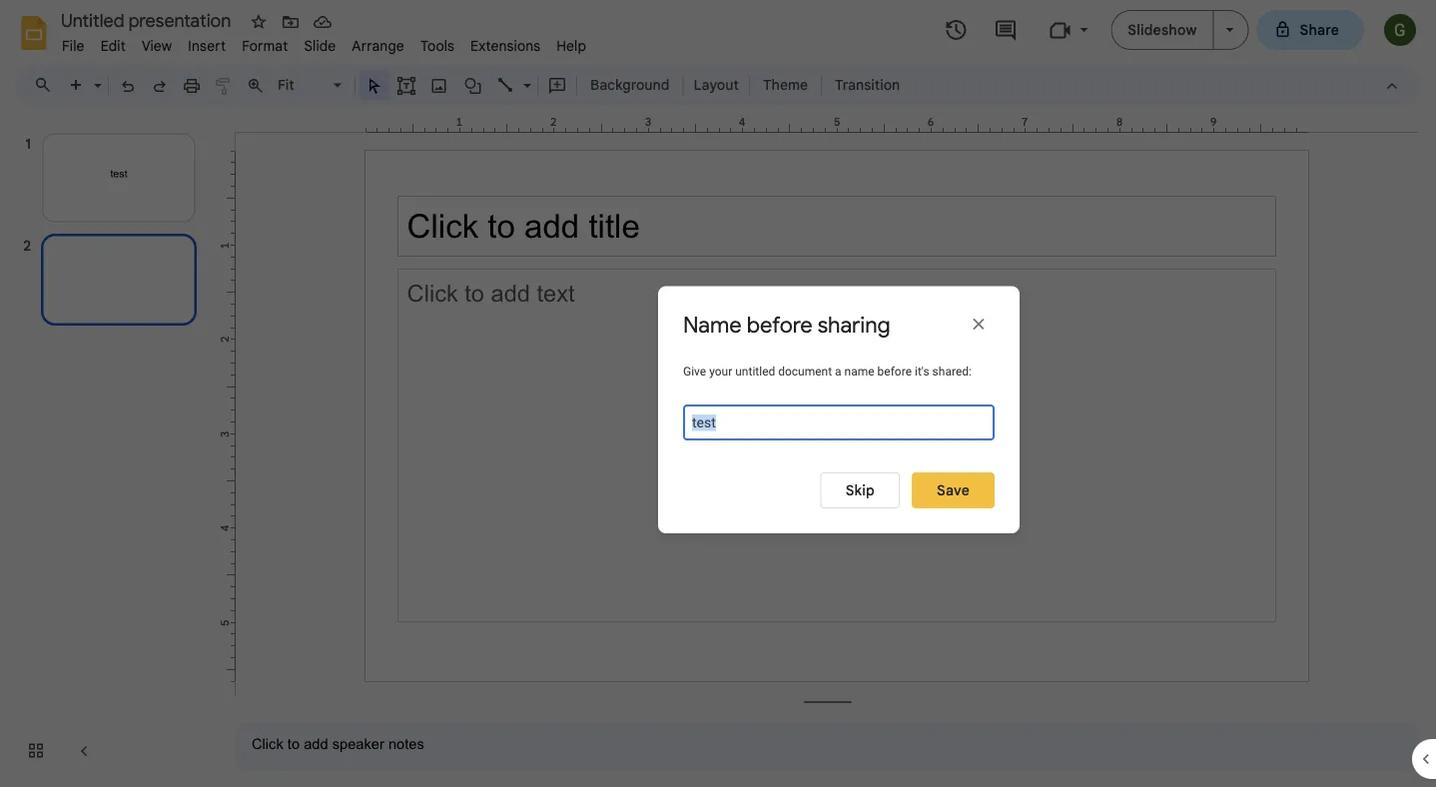 Task type: locate. For each thing, give the bounding box(es) containing it.
before
[[747, 311, 813, 339], [878, 364, 912, 378]]

menu bar
[[54, 26, 595, 59]]

background
[[590, 76, 670, 93]]

background button
[[581, 70, 679, 100]]

0 horizontal spatial before
[[747, 311, 813, 339]]

a
[[835, 364, 842, 378]]

it's
[[915, 364, 930, 378]]

shared:
[[933, 364, 972, 378]]

1 vertical spatial before
[[878, 364, 912, 378]]

Give your untitled document a name before it's shared: text field
[[683, 405, 995, 441]]

Menus field
[[25, 71, 69, 99]]

before up untitled
[[747, 311, 813, 339]]

navigation
[[0, 113, 220, 787]]

Star checkbox
[[245, 8, 273, 36]]

your
[[710, 364, 733, 378]]

transition
[[835, 76, 900, 93]]

menu bar inside menu bar banner
[[54, 26, 595, 59]]

main toolbar
[[59, 70, 910, 100]]

0 vertical spatial before
[[747, 311, 813, 339]]

navigation inside name before sharing application
[[0, 113, 220, 787]]

before left it's
[[878, 364, 912, 378]]

transition button
[[826, 70, 909, 100]]

theme button
[[754, 70, 817, 100]]

name before sharing heading
[[683, 311, 891, 339]]



Task type: describe. For each thing, give the bounding box(es) containing it.
name
[[683, 311, 742, 339]]

save
[[937, 482, 970, 499]]

document
[[779, 364, 832, 378]]

give
[[683, 364, 707, 378]]

menu bar banner
[[0, 0, 1437, 787]]

Rename text field
[[54, 8, 243, 32]]

1 horizontal spatial before
[[878, 364, 912, 378]]

skip
[[846, 482, 875, 499]]

name before sharing dialog
[[658, 286, 1020, 534]]

sharing
[[818, 311, 891, 339]]

give your untitled document a name before it's shared:
[[683, 364, 972, 378]]

untitled
[[736, 364, 776, 378]]

name before sharing
[[683, 311, 891, 339]]

save button
[[912, 473, 995, 509]]

theme
[[763, 76, 808, 93]]

share. private to only me. image
[[1274, 20, 1292, 38]]

name before sharing application
[[0, 0, 1437, 787]]

name
[[845, 364, 875, 378]]

skip button
[[821, 473, 900, 509]]



Task type: vqa. For each thing, say whether or not it's contained in the screenshot.
Star checkbox
yes



